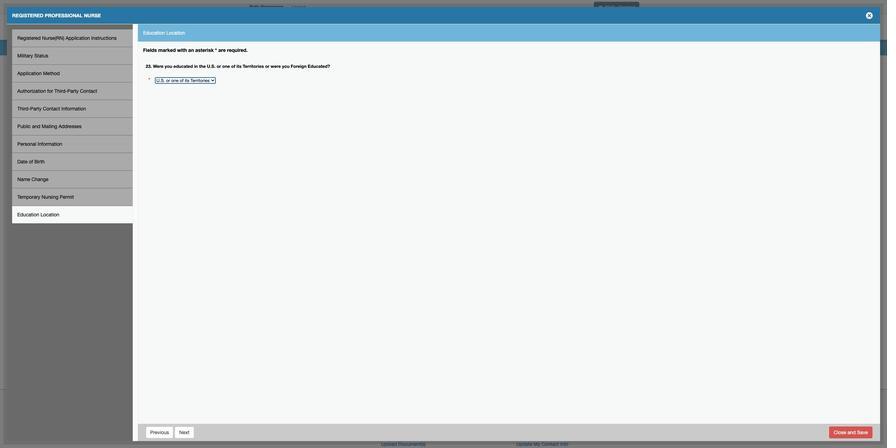 Task type: vqa. For each thing, say whether or not it's contained in the screenshot.
Illinois Department of Financial and Professional Regulation "image"
yes



Task type: locate. For each thing, give the bounding box(es) containing it.
None button
[[146, 427, 173, 439], [175, 427, 194, 439], [830, 427, 873, 439], [146, 427, 173, 439], [175, 427, 194, 439], [830, 427, 873, 439]]

illinois department of financial and professional regulation image
[[246, 16, 404, 38]]

close window image
[[864, 10, 875, 21]]



Task type: describe. For each thing, give the bounding box(es) containing it.
shopping cart image
[[599, 5, 602, 9]]



